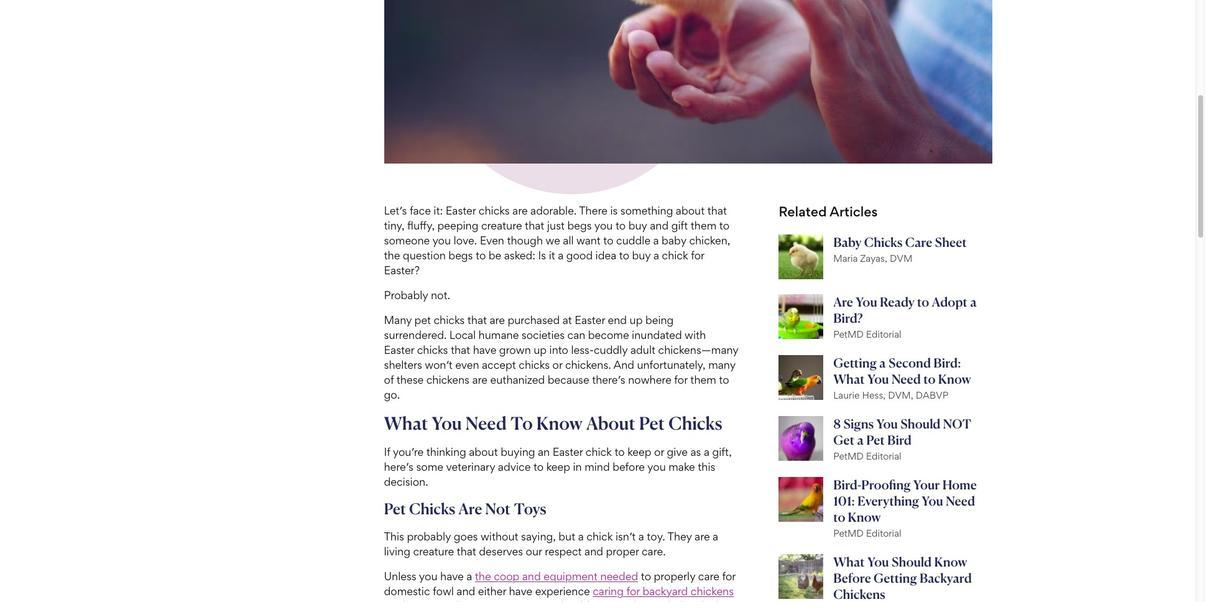 Task type: locate. For each thing, give the bounding box(es) containing it.
2 vertical spatial petmd
[[834, 527, 864, 539]]

should inside 8 signs you should not get a pet bird petmd editorial
[[901, 416, 941, 432]]

the up easter?
[[384, 249, 400, 262]]

bird-proofing your home 101: everything you need to know petmd editorial
[[834, 477, 977, 539]]

1 horizontal spatial have
[[473, 343, 497, 356]]

2 editorial from the top
[[867, 450, 902, 462]]

0 vertical spatial editorial
[[867, 328, 902, 340]]

if
[[384, 445, 391, 458]]

to inside bird-proofing your home 101: everything you need to know petmd editorial
[[834, 509, 846, 525]]

what up laurie
[[834, 371, 865, 387]]

backyard
[[920, 570, 972, 586]]

0 vertical spatial have
[[473, 343, 497, 356]]

a inside 8 signs you should not get a pet bird petmd editorial
[[858, 432, 864, 448]]

1 vertical spatial the
[[475, 570, 491, 583]]

the up either
[[475, 570, 491, 583]]

what you should know before getting backyard chickens link
[[774, 554, 993, 602]]

1 horizontal spatial need
[[892, 371, 921, 387]]

0 vertical spatial keep
[[628, 445, 652, 458]]

and inside the let's face it: easter chicks are adorable. there is something about that tiny, fluffy, peeping creature that just begs you to buy and gift them to someone you love. even though we all want to cuddle a baby chicken, the question begs to be asked: is it a good idea to buy a chick for easter?
[[650, 219, 669, 232]]

the inside the let's face it: easter chicks are adorable. there is something about that tiny, fluffy, peeping creature that just begs you to buy and gift them to someone you love. even though we all want to cuddle a baby chicken, the question begs to be asked: is it a good idea to buy a chick for easter?
[[384, 249, 400, 262]]

0 vertical spatial begs
[[568, 219, 592, 232]]

what for what you should know before getting backyard chickens
[[834, 554, 865, 570]]

advice
[[498, 460, 531, 473]]

you up fowl
[[419, 570, 438, 583]]

0 vertical spatial or
[[553, 358, 563, 371]]

before
[[834, 570, 871, 586]]

getting inside what you should know before getting backyard chickens
[[874, 570, 917, 586]]

up
[[630, 313, 643, 326], [534, 343, 547, 356]]

1 horizontal spatial begs
[[568, 219, 592, 232]]

caring for backyard chickens
[[593, 585, 734, 598]]

chickens—many
[[659, 343, 739, 356]]

you up bird?
[[856, 294, 878, 310]]

1 vertical spatial chick
[[586, 445, 612, 458]]

not
[[486, 499, 511, 518]]

1 vertical spatial need
[[466, 412, 507, 434]]

2 petmd from the top
[[834, 450, 864, 462]]

are up though
[[513, 204, 528, 217]]

begs down love.
[[449, 249, 473, 262]]

creature inside the let's face it: easter chicks are adorable. there is something about that tiny, fluffy, peeping creature that just begs you to buy and gift them to someone you love. even though we all want to cuddle a baby chicken, the question begs to be asked: is it a good idea to buy a chick for easter?
[[481, 219, 522, 232]]

you're
[[393, 445, 424, 458]]

but
[[559, 530, 576, 543]]

0 vertical spatial are
[[834, 294, 854, 310]]

easter up in at the bottom left of the page
[[553, 445, 583, 458]]

and right fowl
[[457, 585, 475, 598]]

up down societies
[[534, 343, 547, 356]]

them inside the let's face it: easter chicks are adorable. there is something about that tiny, fluffy, peeping creature that just begs you to buy and gift them to someone you love. even though we all want to cuddle a baby chicken, the question begs to be asked: is it a good idea to buy a chick for easter?
[[691, 219, 717, 232]]

hess,
[[863, 389, 886, 401]]

to up before on the right of page
[[615, 445, 625, 458]]

1 vertical spatial or
[[654, 445, 664, 458]]

chicks up even
[[479, 204, 510, 217]]

0 vertical spatial getting
[[834, 355, 877, 371]]

petmd down bird?
[[834, 328, 864, 340]]

chicks up as
[[669, 412, 723, 434]]

a inside getting a second bird: what you need to know laurie hess, dvm, dabvp
[[880, 355, 886, 371]]

1 horizontal spatial about
[[676, 204, 705, 217]]

let's face it: easter chicks are adorable. there is something about that tiny, fluffy, peeping creature that just begs you to buy and gift them to someone you love. even though we all want to cuddle a baby chicken, the question begs to be asked: is it a good idea to buy a chick for easter?
[[384, 204, 731, 277]]

you inside if you're thinking about buying an easter chick to keep or give as a gift, here's some veterinary advice to keep in mind before you make this decision.
[[648, 460, 666, 473]]

getting inside getting a second bird: what you need to know laurie hess, dvm, dabvp
[[834, 355, 877, 371]]

to up dabvp
[[924, 371, 936, 387]]

101:
[[834, 493, 855, 509]]

chicks up the probably at the bottom of page
[[409, 499, 456, 518]]

you down peeping
[[433, 234, 451, 247]]

editorial down the bird
[[867, 450, 902, 462]]

a down signs on the right of the page
[[858, 432, 864, 448]]

to up chicken,
[[720, 219, 730, 232]]

1 editorial from the top
[[867, 328, 902, 340]]

0 horizontal spatial creature
[[413, 545, 454, 558]]

0 vertical spatial need
[[892, 371, 921, 387]]

that down the 'local'
[[451, 343, 470, 356]]

editorial down ready
[[867, 328, 902, 340]]

you inside 8 signs you should not get a pet bird petmd editorial
[[877, 416, 898, 432]]

3 petmd from the top
[[834, 527, 864, 539]]

easter?
[[384, 264, 420, 277]]

begs
[[568, 219, 592, 232], [449, 249, 473, 262]]

you up the bird
[[877, 416, 898, 432]]

you inside 'are you ready to adopt a bird? petmd editorial'
[[856, 294, 878, 310]]

should up the backyard
[[892, 554, 932, 570]]

you
[[856, 294, 878, 310], [868, 371, 890, 387], [432, 412, 462, 434], [877, 416, 898, 432], [922, 493, 944, 509], [868, 554, 890, 570]]

editorial inside bird-proofing your home 101: everything you need to know petmd editorial
[[867, 527, 902, 539]]

deserves
[[479, 545, 523, 558]]

respect
[[545, 545, 582, 558]]

what inside getting a second bird: what you need to know laurie hess, dvm, dabvp
[[834, 371, 865, 387]]

about inside if you're thinking about buying an easter chick to keep or give as a gift, here's some veterinary advice to keep in mind before you make this decision.
[[469, 445, 498, 458]]

0 horizontal spatial up
[[534, 343, 547, 356]]

are up bird?
[[834, 294, 854, 310]]

you up hess, on the right bottom of the page
[[868, 371, 890, 387]]

related
[[779, 203, 827, 219]]

0 vertical spatial should
[[901, 416, 941, 432]]

ready
[[880, 294, 915, 310]]

them up chicken,
[[691, 219, 717, 232]]

for inside to properly care for domestic fowl and either have experience
[[723, 570, 736, 583]]

to right ready
[[918, 294, 930, 310]]

0 vertical spatial petmd
[[834, 328, 864, 340]]

want
[[577, 234, 601, 247]]

petmd down get
[[834, 450, 864, 462]]

caring for backyard chickens link
[[593, 585, 734, 598]]

for
[[691, 249, 705, 262], [675, 373, 688, 386], [723, 570, 736, 583], [627, 585, 640, 598]]

and
[[650, 219, 669, 232], [585, 545, 604, 558], [522, 570, 541, 583], [457, 585, 475, 598]]

1 vertical spatial chickens
[[691, 585, 734, 598]]

a right as
[[704, 445, 710, 458]]

0 horizontal spatial about
[[469, 445, 498, 458]]

easter up can
[[575, 313, 605, 326]]

question
[[403, 249, 446, 262]]

gift
[[672, 219, 688, 232]]

chicks
[[479, 204, 510, 217], [434, 313, 465, 326], [417, 343, 448, 356], [519, 358, 550, 371]]

about up gift
[[676, 204, 705, 217]]

2 horizontal spatial pet
[[867, 432, 885, 448]]

second
[[889, 355, 931, 371]]

3 editorial from the top
[[867, 527, 902, 539]]

8
[[834, 416, 841, 432]]

up right end
[[630, 313, 643, 326]]

and
[[614, 358, 635, 371]]

chick down baby
[[662, 249, 688, 262]]

to down the 101:
[[834, 509, 846, 525]]

maria
[[834, 252, 858, 264]]

know inside what you should know before getting backyard chickens
[[935, 554, 968, 570]]

are inside the let's face it: easter chicks are adorable. there is something about that tiny, fluffy, peeping creature that just begs you to buy and gift them to someone you love. even though we all want to cuddle a baby chicken, the question begs to be asked: is it a good idea to buy a chick for easter?
[[513, 204, 528, 217]]

dvm,
[[889, 389, 914, 401]]

easter inside if you're thinking about buying an easter chick to keep or give as a gift, here's some veterinary advice to keep in mind before you make this decision.
[[553, 445, 583, 458]]

0 horizontal spatial chicks
[[409, 499, 456, 518]]

accept
[[482, 358, 516, 371]]

chick inside this probably goes without saying, but a chick isn't a toy. they are a living creature that deserves our respect and proper care.
[[587, 530, 613, 543]]

keep left in at the bottom left of the page
[[547, 460, 570, 473]]

to properly care for domestic fowl and either have experience
[[384, 570, 736, 598]]

1 vertical spatial editorial
[[867, 450, 902, 462]]

without
[[481, 530, 519, 543]]

a right it
[[558, 249, 564, 262]]

you down your
[[922, 493, 944, 509]]

inundated
[[632, 328, 682, 341]]

the
[[384, 249, 400, 262], [475, 570, 491, 583]]

know inside bird-proofing your home 101: everything you need to know petmd editorial
[[848, 509, 881, 525]]

1 vertical spatial them
[[691, 373, 717, 386]]

2 horizontal spatial have
[[509, 585, 533, 598]]

because
[[548, 373, 590, 386]]

chicks
[[865, 234, 903, 250], [669, 412, 723, 434], [409, 499, 456, 518]]

2 vertical spatial need
[[946, 493, 976, 509]]

a right they
[[713, 530, 719, 543]]

creature for living
[[413, 545, 454, 558]]

chickens down "care"
[[691, 585, 734, 598]]

1 vertical spatial creature
[[413, 545, 454, 558]]

or inside if you're thinking about buying an easter chick to keep or give as a gift, here's some veterinary advice to keep in mind before you make this decision.
[[654, 445, 664, 458]]

know down the 101:
[[848, 509, 881, 525]]

and inside to properly care for domestic fowl and either have experience
[[457, 585, 475, 598]]

for inside the let's face it: easter chicks are adorable. there is something about that tiny, fluffy, peeping creature that just begs you to buy and gift them to someone you love. even though we all want to cuddle a baby chicken, the question begs to be asked: is it a good idea to buy a chick for easter?
[[691, 249, 705, 262]]

isn't
[[616, 530, 636, 543]]

chicks for toys
[[409, 499, 456, 518]]

are down even at the bottom left
[[472, 373, 488, 386]]

2 horizontal spatial chicks
[[865, 234, 903, 250]]

are
[[834, 294, 854, 310], [459, 499, 482, 518]]

easter up peeping
[[446, 204, 476, 217]]

0 vertical spatial the
[[384, 249, 400, 262]]

what inside what you should know before getting backyard chickens
[[834, 554, 865, 570]]

0 vertical spatial what
[[834, 371, 865, 387]]

you left make
[[648, 460, 666, 473]]

1 horizontal spatial are
[[834, 294, 854, 310]]

easter
[[446, 204, 476, 217], [575, 313, 605, 326], [384, 343, 414, 356], [553, 445, 583, 458]]

1 vertical spatial about
[[469, 445, 498, 458]]

about up veterinary at the left bottom of the page
[[469, 445, 498, 458]]

know up the backyard
[[935, 554, 968, 570]]

2 vertical spatial what
[[834, 554, 865, 570]]

need down home
[[946, 493, 976, 509]]

should up the bird
[[901, 416, 941, 432]]

1 vertical spatial buy
[[632, 249, 651, 262]]

baby
[[662, 234, 687, 247]]

creature inside this probably goes without saying, but a chick isn't a toy. they are a living creature that deserves our respect and proper care.
[[413, 545, 454, 558]]

purchased
[[508, 313, 560, 326]]

pet chicks are not toys
[[384, 499, 547, 518]]

this
[[698, 460, 716, 473]]

chick inside the let's face it: easter chicks are adorable. there is something about that tiny, fluffy, peeping creature that just begs you to buy and gift them to someone you love. even though we all want to cuddle a baby chicken, the question begs to be asked: is it a good idea to buy a chick for easter?
[[662, 249, 688, 262]]

person holding a baby chick and petting it image
[[384, 0, 993, 163]]

1 vertical spatial are
[[459, 499, 482, 518]]

become
[[588, 328, 629, 341]]

that up the 'local'
[[468, 313, 487, 326]]

creature up even
[[481, 219, 522, 232]]

have inside many pet chicks that are purchased at easter end up being surrendered. local humane societies can become inundated with easter chicks that have grown up into less-cuddly adult chickens—many shelters won't even accept chicks or chickens. and unfortunately, many of these chickens are euthanized because there's nowhere for them to go.
[[473, 343, 497, 356]]

1 vertical spatial should
[[892, 554, 932, 570]]

a left second
[[880, 355, 886, 371]]

even
[[480, 234, 505, 247]]

get
[[834, 432, 855, 448]]

end
[[608, 313, 627, 326]]

chick up mind
[[586, 445, 612, 458]]

1 horizontal spatial or
[[654, 445, 664, 458]]

to down many
[[719, 373, 730, 386]]

2 vertical spatial have
[[509, 585, 533, 598]]

for right "care"
[[723, 570, 736, 583]]

1 vertical spatial have
[[440, 570, 464, 583]]

chicks inside baby chicks care sheet maria zayas, dvm
[[865, 234, 903, 250]]

0 vertical spatial chick
[[662, 249, 688, 262]]

0 horizontal spatial the
[[384, 249, 400, 262]]

and down something
[[650, 219, 669, 232]]

pet up this
[[384, 499, 406, 518]]

you inside what you should know before getting backyard chickens
[[868, 554, 890, 570]]

you inside getting a second bird: what you need to know laurie hess, dvm, dabvp
[[868, 371, 890, 387]]

them down many
[[691, 373, 717, 386]]

this probably goes without saying, but a chick isn't a toy. they are a living creature that deserves our respect and proper care.
[[384, 530, 719, 558]]

2 them from the top
[[691, 373, 717, 386]]

into
[[550, 343, 569, 356]]

getting up chickens
[[874, 570, 917, 586]]

0 vertical spatial chicks
[[865, 234, 903, 250]]

that
[[708, 204, 727, 217], [525, 219, 545, 232], [468, 313, 487, 326], [451, 343, 470, 356], [457, 545, 476, 558]]

and left proper
[[585, 545, 604, 558]]

shelters
[[384, 358, 422, 371]]

0 horizontal spatial keep
[[547, 460, 570, 473]]

petmd inside bird-proofing your home 101: everything you need to know petmd editorial
[[834, 527, 864, 539]]

can
[[568, 328, 586, 341]]

0 horizontal spatial chickens
[[427, 373, 470, 386]]

or left give
[[654, 445, 664, 458]]

chick inside if you're thinking about buying an easter chick to keep or give as a gift, here's some veterinary advice to keep in mind before you make this decision.
[[586, 445, 612, 458]]

0 vertical spatial them
[[691, 219, 717, 232]]

a right adopt
[[971, 294, 977, 310]]

2 horizontal spatial need
[[946, 493, 976, 509]]

2 vertical spatial chicks
[[409, 499, 456, 518]]

1 petmd from the top
[[834, 328, 864, 340]]

0 horizontal spatial or
[[553, 358, 563, 371]]

unless
[[384, 570, 417, 583]]

getting up laurie
[[834, 355, 877, 371]]

pet down signs on the right of the page
[[867, 432, 885, 448]]

even
[[456, 358, 479, 371]]

0 vertical spatial creature
[[481, 219, 522, 232]]

1 vertical spatial petmd
[[834, 450, 864, 462]]

what up before
[[834, 554, 865, 570]]

1 horizontal spatial pet
[[639, 412, 665, 434]]

should
[[901, 416, 941, 432], [892, 554, 932, 570]]

buy down cuddle
[[632, 249, 651, 262]]

2 vertical spatial editorial
[[867, 527, 902, 539]]

for inside many pet chicks that are purchased at easter end up being surrendered. local humane societies can become inundated with easter chicks that have grown up into less-cuddly adult chickens—many shelters won't even accept chicks or chickens. and unfortunately, many of these chickens are euthanized because there's nowhere for them to go.
[[675, 373, 688, 386]]

that down goes
[[457, 545, 476, 558]]

though
[[507, 234, 543, 247]]

chick for a
[[587, 530, 613, 543]]

1 them from the top
[[691, 219, 717, 232]]

good
[[567, 249, 593, 262]]

chickens down won't
[[427, 373, 470, 386]]

1 vertical spatial what
[[384, 412, 428, 434]]

for down chicken,
[[691, 249, 705, 262]]

chick for keep
[[586, 445, 612, 458]]

here's
[[384, 460, 414, 473]]

or inside many pet chicks that are purchased at easter end up being surrendered. local humane societies can become inundated with easter chicks that have grown up into less-cuddly adult chickens—many shelters won't even accept chicks or chickens. and unfortunately, many of these chickens are euthanized because there's nowhere for them to go.
[[553, 358, 563, 371]]

what up you're
[[384, 412, 428, 434]]

articles
[[830, 203, 878, 219]]

0 vertical spatial about
[[676, 204, 705, 217]]

2 vertical spatial chick
[[587, 530, 613, 543]]

1 vertical spatial begs
[[449, 249, 473, 262]]

are left not
[[459, 499, 482, 518]]

your
[[914, 477, 940, 493]]

begs up want
[[568, 219, 592, 232]]

0 vertical spatial up
[[630, 313, 643, 326]]

1 horizontal spatial the
[[475, 570, 491, 583]]

1 horizontal spatial chickens
[[691, 585, 734, 598]]

keep
[[628, 445, 652, 458], [547, 460, 570, 473]]

pet right about at the bottom of page
[[639, 412, 665, 434]]

with
[[685, 328, 706, 341]]

0 vertical spatial chickens
[[427, 373, 470, 386]]

are up humane
[[490, 313, 505, 326]]

probably
[[407, 530, 451, 543]]

chickens
[[427, 373, 470, 386], [691, 585, 734, 598]]

them inside many pet chicks that are purchased at easter end up being surrendered. local humane societies can become inundated with easter chicks that have grown up into less-cuddly adult chickens—many shelters won't even accept chicks or chickens. and unfortunately, many of these chickens are euthanized because there's nowhere for them to go.
[[691, 373, 717, 386]]

buy
[[629, 219, 647, 232], [632, 249, 651, 262]]

1 vertical spatial up
[[534, 343, 547, 356]]

as
[[691, 445, 701, 458]]

creature down the probably at the bottom of page
[[413, 545, 454, 558]]

chicks up zayas,
[[865, 234, 903, 250]]

a right but
[[578, 530, 584, 543]]

have
[[473, 343, 497, 356], [440, 570, 464, 583], [509, 585, 533, 598]]

you up before
[[868, 554, 890, 570]]

toys
[[514, 499, 547, 518]]

to up caring for backyard chickens "link"
[[641, 570, 651, 583]]

keep up before on the right of page
[[628, 445, 652, 458]]

are right they
[[695, 530, 710, 543]]

pet
[[639, 412, 665, 434], [867, 432, 885, 448], [384, 499, 406, 518]]

a inside 'are you ready to adopt a bird? petmd editorial'
[[971, 294, 977, 310]]

editorial
[[867, 328, 902, 340], [867, 450, 902, 462], [867, 527, 902, 539]]

1 horizontal spatial chicks
[[669, 412, 723, 434]]

you inside bird-proofing your home 101: everything you need to know petmd editorial
[[922, 493, 944, 509]]

easter up shelters
[[384, 343, 414, 356]]

know down bird:
[[939, 371, 972, 387]]

love.
[[454, 234, 477, 247]]

petmd down the 101:
[[834, 527, 864, 539]]

getting
[[834, 355, 877, 371], [874, 570, 917, 586]]

adorable.
[[531, 204, 577, 217]]

have down humane
[[473, 343, 497, 356]]

just
[[547, 219, 565, 232]]

1 vertical spatial getting
[[874, 570, 917, 586]]

editorial down everything
[[867, 527, 902, 539]]

1 horizontal spatial creature
[[481, 219, 522, 232]]

related articles
[[779, 203, 878, 219]]



Task type: vqa. For each thing, say whether or not it's contained in the screenshot.
Connect
no



Task type: describe. For each thing, give the bounding box(es) containing it.
probably
[[384, 288, 428, 301]]

veterinary
[[446, 460, 495, 473]]

a left baby
[[654, 234, 659, 247]]

a down something
[[654, 249, 660, 262]]

chicks up won't
[[417, 343, 448, 356]]

editorial inside 8 signs you should not get a pet bird petmd editorial
[[867, 450, 902, 462]]

the coop and equipment needed link
[[475, 570, 639, 583]]

should inside what you should know before getting backyard chickens
[[892, 554, 932, 570]]

decision.
[[384, 475, 428, 488]]

0 horizontal spatial begs
[[449, 249, 473, 262]]

what you need to know about pet chicks
[[384, 412, 723, 434]]

surrendered.
[[384, 328, 447, 341]]

give
[[667, 445, 688, 458]]

in
[[573, 460, 582, 473]]

to
[[511, 412, 533, 434]]

pet
[[415, 313, 431, 326]]

what for what you need to know about pet chicks
[[384, 412, 428, 434]]

1 vertical spatial keep
[[547, 460, 570, 473]]

to inside many pet chicks that are purchased at easter end up being surrendered. local humane societies can become inundated with easter chicks that have grown up into less-cuddly adult chickens—many shelters won't even accept chicks or chickens. and unfortunately, many of these chickens are euthanized because there's nowhere for them to go.
[[719, 373, 730, 386]]

signs
[[844, 416, 874, 432]]

0 vertical spatial buy
[[629, 219, 647, 232]]

0 horizontal spatial need
[[466, 412, 507, 434]]

home
[[943, 477, 977, 493]]

everything
[[858, 493, 920, 509]]

these
[[397, 373, 424, 386]]

properly
[[654, 570, 696, 583]]

there
[[579, 204, 608, 217]]

and right coop
[[522, 570, 541, 583]]

have inside to properly care for domestic fowl and either have experience
[[509, 585, 533, 598]]

there's
[[592, 373, 626, 386]]

asked:
[[504, 249, 536, 262]]

adopt
[[932, 294, 968, 310]]

chicken,
[[690, 234, 731, 247]]

an
[[538, 445, 550, 458]]

grown
[[499, 343, 531, 356]]

you up thinking
[[432, 412, 462, 434]]

not.
[[431, 288, 450, 301]]

needed
[[601, 570, 639, 583]]

1 vertical spatial chicks
[[669, 412, 723, 434]]

petmd inside 'are you ready to adopt a bird? petmd editorial'
[[834, 328, 864, 340]]

chickens.
[[566, 358, 611, 371]]

to left be
[[476, 249, 486, 262]]

chicks for maria
[[865, 234, 903, 250]]

that inside this probably goes without saying, but a chick isn't a toy. they are a living creature that deserves our respect and proper care.
[[457, 545, 476, 558]]

to up idea at top
[[604, 234, 614, 247]]

cuddly
[[594, 343, 628, 356]]

proofing
[[862, 477, 911, 493]]

fluffy,
[[408, 219, 435, 232]]

know up the "an"
[[537, 412, 583, 434]]

at
[[563, 313, 572, 326]]

a left toy.
[[639, 530, 644, 543]]

are inside 'are you ready to adopt a bird? petmd editorial'
[[834, 294, 854, 310]]

about
[[586, 412, 636, 434]]

cuddle
[[617, 234, 651, 247]]

adult
[[631, 343, 656, 356]]

this
[[384, 530, 404, 543]]

be
[[489, 249, 502, 262]]

unless you have a the coop and equipment needed
[[384, 570, 639, 583]]

dabvp
[[916, 389, 949, 401]]

buying
[[501, 445, 535, 458]]

need inside getting a second bird: what you need to know laurie hess, dvm, dabvp
[[892, 371, 921, 387]]

that up chicken,
[[708, 204, 727, 217]]

dvm
[[890, 252, 913, 264]]

goes
[[454, 530, 478, 543]]

easter inside the let's face it: easter chicks are adorable. there is something about that tiny, fluffy, peeping creature that just begs you to buy and gift them to someone you love. even though we all want to cuddle a baby chicken, the question begs to be asked: is it a good idea to buy a chick for easter?
[[446, 204, 476, 217]]

to down is
[[616, 219, 626, 232]]

chicks up euthanized
[[519, 358, 550, 371]]

need inside bird-proofing your home 101: everything you need to know petmd editorial
[[946, 493, 976, 509]]

that up though
[[525, 219, 545, 232]]

is
[[538, 249, 546, 262]]

1 horizontal spatial up
[[630, 313, 643, 326]]

to down cuddle
[[619, 249, 630, 262]]

getting a second bird: what you need to know laurie hess, dvm, dabvp
[[834, 355, 972, 401]]

are you ready to adopt a bird? petmd editorial
[[834, 294, 977, 340]]

saying,
[[521, 530, 556, 543]]

it
[[549, 249, 555, 262]]

something
[[621, 204, 673, 217]]

zayas,
[[861, 252, 888, 264]]

chicks up the 'local'
[[434, 313, 465, 326]]

it:
[[434, 204, 443, 217]]

to inside getting a second bird: what you need to know laurie hess, dvm, dabvp
[[924, 371, 936, 387]]

equipment
[[544, 570, 598, 583]]

know inside getting a second bird: what you need to know laurie hess, dvm, dabvp
[[939, 371, 972, 387]]

gift,
[[713, 445, 732, 458]]

all
[[563, 234, 574, 247]]

caring
[[593, 585, 624, 598]]

for down needed
[[627, 585, 640, 598]]

0 horizontal spatial pet
[[384, 499, 406, 518]]

domestic
[[384, 585, 430, 598]]

thinking
[[427, 445, 466, 458]]

experience
[[535, 585, 590, 598]]

nowhere
[[628, 373, 672, 386]]

societies
[[522, 328, 565, 341]]

being
[[646, 313, 674, 326]]

0 horizontal spatial are
[[459, 499, 482, 518]]

chickens
[[834, 587, 886, 602]]

and inside this probably goes without saying, but a chick isn't a toy. they are a living creature that deserves our respect and proper care.
[[585, 545, 604, 558]]

proper
[[606, 545, 639, 558]]

baby chicks care sheet maria zayas, dvm
[[834, 234, 968, 264]]

petmd inside 8 signs you should not get a pet bird petmd editorial
[[834, 450, 864, 462]]

you down there
[[595, 219, 613, 232]]

0 horizontal spatial have
[[440, 570, 464, 583]]

are inside this probably goes without saying, but a chick isn't a toy. they are a living creature that deserves our respect and proper care.
[[695, 530, 710, 543]]

our
[[526, 545, 542, 558]]

creature for peeping
[[481, 219, 522, 232]]

someone
[[384, 234, 430, 247]]

of
[[384, 373, 394, 386]]

chicks inside the let's face it: easter chicks are adorable. there is something about that tiny, fluffy, peeping creature that just begs you to buy and gift them to someone you love. even though we all want to cuddle a baby chicken, the question begs to be asked: is it a good idea to buy a chick for easter?
[[479, 204, 510, 217]]

let's
[[384, 204, 407, 217]]

1 horizontal spatial keep
[[628, 445, 652, 458]]

is
[[611, 204, 618, 217]]

many
[[709, 358, 736, 371]]

to down the "an"
[[534, 460, 544, 473]]

a inside if you're thinking about buying an easter chick to keep or give as a gift, here's some veterinary advice to keep in mind before you make this decision.
[[704, 445, 710, 458]]

about inside the let's face it: easter chicks are adorable. there is something about that tiny, fluffy, peeping creature that just begs you to buy and gift them to someone you love. even though we all want to cuddle a baby chicken, the question begs to be asked: is it a good idea to buy a chick for easter?
[[676, 204, 705, 217]]

either
[[478, 585, 506, 598]]

before
[[613, 460, 645, 473]]

pet inside 8 signs you should not get a pet bird petmd editorial
[[867, 432, 885, 448]]

peeping
[[438, 219, 479, 232]]

bird?
[[834, 310, 863, 326]]

chickens inside many pet chicks that are purchased at easter end up being surrendered. local humane societies can become inundated with easter chicks that have grown up into less-cuddly adult chickens—many shelters won't even accept chicks or chickens. and unfortunately, many of these chickens are euthanized because there's nowhere for them to go.
[[427, 373, 470, 386]]

to inside to properly care for domestic fowl and either have experience
[[641, 570, 651, 583]]

editorial inside 'are you ready to adopt a bird? petmd editorial'
[[867, 328, 902, 340]]

probably not.
[[384, 288, 450, 301]]

toy.
[[647, 530, 665, 543]]

to inside 'are you ready to adopt a bird? petmd editorial'
[[918, 294, 930, 310]]

we
[[546, 234, 560, 247]]

less-
[[571, 343, 594, 356]]

sheet
[[935, 234, 968, 250]]

a left coop
[[467, 570, 472, 583]]

bird:
[[934, 355, 962, 371]]



